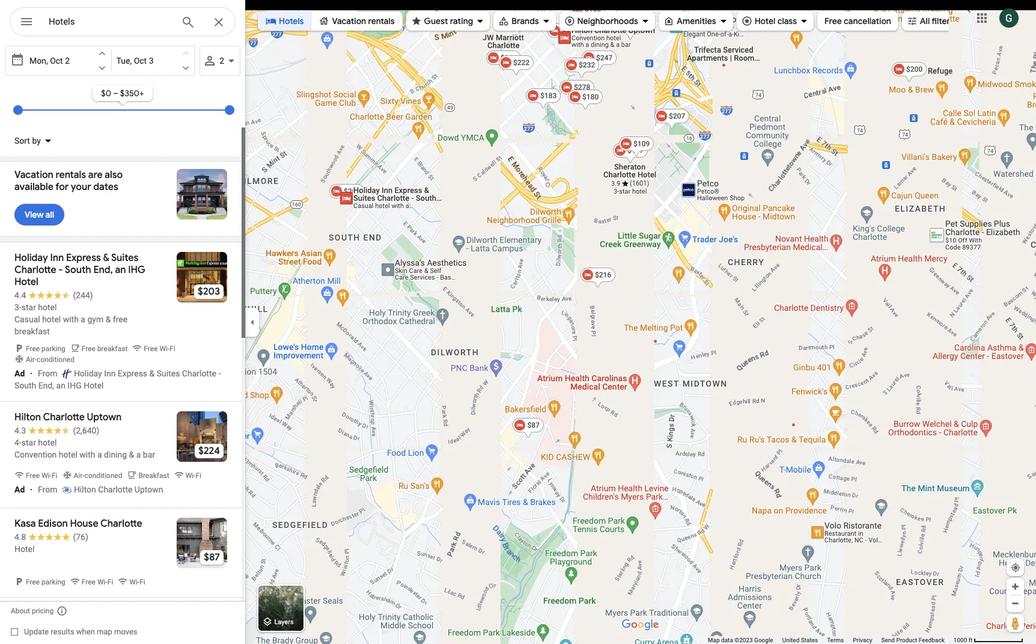 Task type: vqa. For each thing, say whether or not it's contained in the screenshot.
©2023
yes



Task type: describe. For each thing, give the bounding box(es) containing it.
set check in one day later image
[[97, 63, 107, 73]]

rentals for vacation rentals
[[368, 16, 395, 26]]

terms
[[828, 637, 845, 644]]

vacation rentals
[[332, 16, 395, 26]]

oct for 2
[[50, 56, 63, 66]]

tue, oct 3
[[116, 56, 154, 66]]

Hotels radio
[[258, 11, 312, 31]]

brands button
[[494, 8, 556, 34]]

product
[[897, 637, 918, 644]]

Vacation rentals radio
[[312, 11, 403, 31]]

Update results when map moves checkbox
[[11, 624, 137, 639]]

by
[[32, 136, 41, 146]]

results
[[51, 627, 74, 636]]

about pricing
[[11, 607, 54, 615]]

vacation for vacation rentals
[[332, 16, 366, 26]]

1000 ft button
[[954, 637, 1024, 644]]

ft
[[969, 637, 974, 644]]

$0
[[101, 88, 111, 99]]

your
[[71, 181, 91, 193]]

guest rating
[[424, 16, 474, 26]]

update
[[24, 627, 49, 636]]

©2023
[[735, 637, 753, 644]]

google
[[755, 637, 774, 644]]

hotel class
[[755, 16, 798, 26]]

all
[[46, 209, 54, 220]]

neighborhoods
[[578, 16, 639, 26]]

united
[[783, 637, 800, 644]]

show your location image
[[1011, 562, 1022, 573]]

2 inside group
[[65, 56, 70, 66]]

layers
[[275, 619, 294, 626]]

pricing
[[32, 607, 54, 615]]

amenities button
[[659, 8, 734, 34]]

google account: greg robinson  
(robinsongreg175@gmail.com) image
[[1000, 8, 1020, 27]]

send product feedback
[[882, 637, 945, 644]]

rating
[[450, 16, 474, 26]]

feedback
[[920, 637, 945, 644]]

all
[[921, 16, 931, 26]]

vacation rentals are also available for your dates
[[14, 169, 123, 193]]

about pricing image
[[57, 606, 67, 617]]

set check in one day earlier image
[[97, 48, 107, 59]]

tue,
[[116, 56, 132, 66]]

view all
[[25, 209, 54, 220]]

zoom out image
[[1012, 599, 1021, 608]]

results for hotels feed
[[0, 128, 245, 644]]

$350+
[[120, 88, 144, 99]]

google maps element
[[0, 0, 1037, 644]]

show street view coverage image
[[1008, 614, 1025, 632]]

also
[[105, 169, 123, 181]]

when
[[76, 627, 95, 636]]

sort by button
[[7, 128, 58, 154]]

view all button
[[14, 200, 64, 229]]

filters
[[932, 16, 955, 26]]

3
[[149, 56, 154, 66]]

privacy
[[854, 637, 873, 644]]

neighborhoods button
[[560, 8, 656, 34]]

set check out one day earlier image
[[181, 48, 191, 59]]



Task type: locate. For each thing, give the bounding box(es) containing it.
vacation rentals are also available for your dates main content
[[0, 43, 245, 644]]

footer inside google maps element
[[708, 636, 954, 644]]

vacation inside vacation rentals are also available for your dates
[[14, 169, 53, 181]]

0 horizontal spatial rentals
[[56, 169, 86, 181]]

2 right 'mon,'
[[65, 56, 70, 66]]

vacation for vacation rentals are also available for your dates
[[14, 169, 53, 181]]

brands
[[512, 16, 539, 26]]

rentals
[[368, 16, 395, 26], [56, 169, 86, 181]]

0 vertical spatial vacation
[[332, 16, 366, 26]]

2 oct from the left
[[134, 56, 147, 66]]

view
[[25, 209, 44, 220]]

vacation left for on the top left of the page
[[14, 169, 53, 181]]

terms button
[[828, 636, 845, 644]]

1000
[[954, 637, 968, 644]]

sort by
[[14, 136, 41, 146]]

update results when map moves
[[24, 627, 137, 636]]

free
[[825, 16, 843, 26]]

None field
[[49, 14, 171, 29]]

 search field
[[10, 7, 236, 38]]

are
[[88, 169, 103, 181]]

hotel
[[755, 16, 776, 26]]

zoom in image
[[1012, 582, 1021, 591]]

sort
[[14, 136, 30, 146]]

moves
[[114, 627, 137, 636]]


[[19, 13, 34, 30]]

map data ©2023 google
[[708, 637, 774, 644]]

hotels
[[279, 16, 304, 26]]

oct right 'mon,'
[[50, 56, 63, 66]]

oct
[[50, 56, 63, 66], [134, 56, 147, 66]]

1 horizontal spatial oct
[[134, 56, 147, 66]]

united states
[[783, 637, 819, 644]]

guest rating button
[[406, 8, 490, 34]]

hotel class button
[[737, 8, 814, 34]]

cancellation
[[845, 16, 892, 26]]

mon,
[[29, 56, 48, 66]]

vacation inside radio
[[332, 16, 366, 26]]

class
[[778, 16, 798, 26]]

1000 ft
[[954, 637, 974, 644]]

free cancellation
[[825, 16, 892, 26]]

0 horizontal spatial vacation
[[14, 169, 53, 181]]

1 oct from the left
[[50, 56, 63, 66]]

0 horizontal spatial 2
[[65, 56, 70, 66]]

rentals inside radio
[[368, 16, 395, 26]]

1 horizontal spatial 2
[[220, 56, 224, 66]]

rentals inside vacation rentals are also available for your dates
[[56, 169, 86, 181]]

Hotels field
[[10, 7, 236, 37]]

0 horizontal spatial oct
[[50, 56, 63, 66]]

send product feedback button
[[882, 636, 945, 644]]

set check out one day later image
[[181, 63, 191, 73]]

2 button
[[200, 46, 241, 76]]

2 inside popup button
[[220, 56, 224, 66]]

data
[[722, 637, 734, 644]]

rentals left are
[[56, 169, 86, 181]]

rentals for vacation rentals are also available for your dates
[[56, 169, 86, 181]]

2 2 from the left
[[220, 56, 224, 66]]

0 vertical spatial rentals
[[368, 16, 395, 26]]

1 vertical spatial vacation
[[14, 169, 53, 181]]

map
[[97, 627, 112, 636]]

1 2 from the left
[[65, 56, 70, 66]]

about
[[11, 607, 30, 615]]

guest
[[424, 16, 448, 26]]

footer
[[708, 636, 954, 644]]

dates
[[93, 181, 118, 193]]

free cancellation button
[[818, 8, 899, 34]]

oct for 3
[[134, 56, 147, 66]]

all filters
[[921, 16, 955, 26]]

all filters button
[[903, 8, 962, 34]]

amenities
[[677, 16, 717, 26]]

collapse side panel image
[[246, 315, 259, 329]]

1 vertical spatial rentals
[[56, 169, 86, 181]]

for
[[56, 181, 69, 193]]

states
[[802, 637, 819, 644]]

1 horizontal spatial vacation
[[332, 16, 366, 26]]

privacy button
[[854, 636, 873, 644]]

mon, oct 2
[[29, 56, 70, 66]]

none field inside hotels field
[[49, 14, 171, 29]]

vacation
[[332, 16, 366, 26], [14, 169, 53, 181]]

vacation right hotels
[[332, 16, 366, 26]]

–
[[113, 88, 118, 99]]

oct left 3
[[134, 56, 147, 66]]

map
[[708, 637, 720, 644]]

price per night region
[[5, 76, 241, 128]]

2
[[65, 56, 70, 66], [220, 56, 224, 66]]

united states button
[[783, 636, 819, 644]]

monday, october 2 to tuesday, october 3 group
[[5, 46, 196, 76]]

 button
[[10, 7, 43, 38]]

rentals left guest
[[368, 16, 395, 26]]

footer containing map data ©2023 google
[[708, 636, 954, 644]]

$0 – $350+
[[101, 88, 144, 99]]

send
[[882, 637, 896, 644]]

1 horizontal spatial rentals
[[368, 16, 395, 26]]

available
[[14, 181, 54, 193]]

2 right set check out one day earlier icon
[[220, 56, 224, 66]]

toggle lodging type option group
[[258, 11, 403, 31]]



